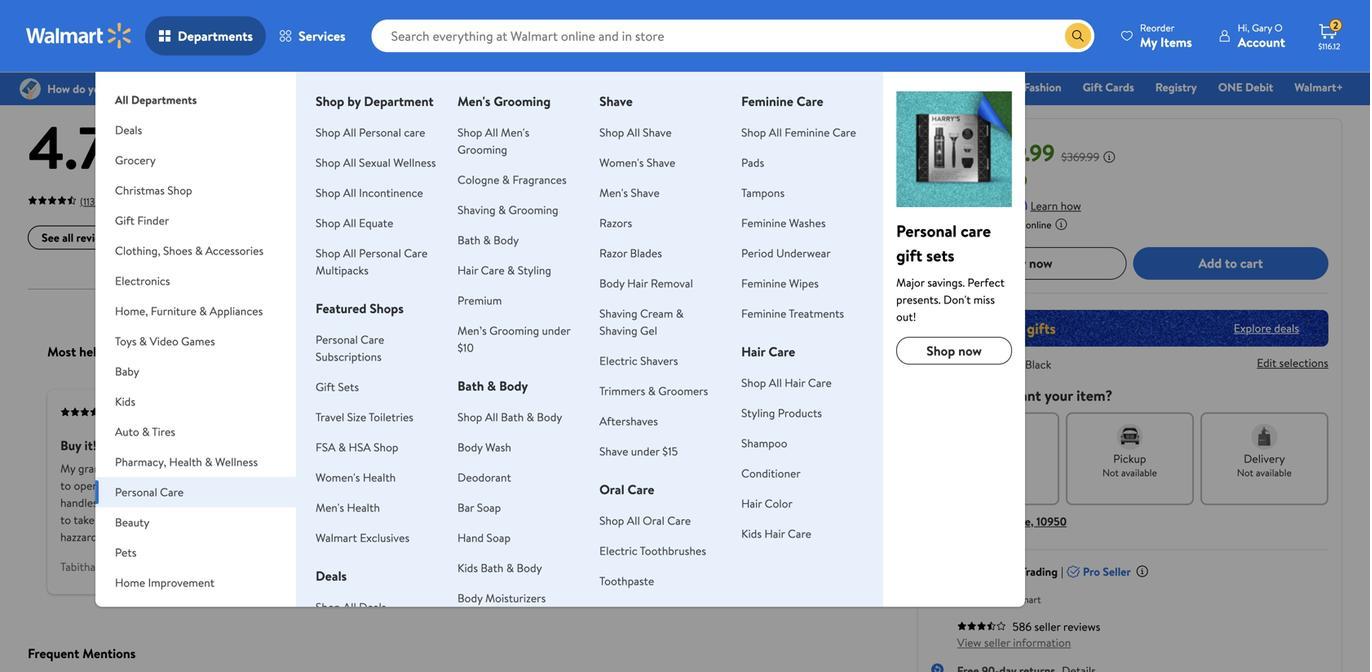 Task type: vqa. For each thing, say whether or not it's contained in the screenshot.
stock
no



Task type: describe. For each thing, give the bounding box(es) containing it.
available for pickup
[[1121, 466, 1157, 479]]

blades
[[630, 245, 662, 261]]

care down the absolutely
[[628, 480, 654, 498]]

shaving cream & shaving gel
[[600, 305, 684, 338]]

2 for 2
[[1333, 19, 1339, 32]]

body moisturizers link
[[458, 590, 546, 606]]

1 horizontal spatial oral
[[643, 513, 665, 529]]

patio
[[115, 605, 140, 621]]

my up see
[[148, 478, 163, 494]]

shop for shop all men's grooming
[[458, 124, 482, 140]]

feminine for feminine treatments
[[741, 305, 787, 321]]

electric for electric toothbrushes
[[600, 543, 638, 559]]

of down "we"
[[345, 512, 356, 528]]

patio & garden button
[[95, 598, 296, 628]]

1 vertical spatial departments
[[131, 92, 197, 108]]

personal for personal care subscriptions
[[316, 332, 358, 347]]

want
[[1010, 385, 1041, 406]]

1 vertical spatial a
[[628, 478, 634, 494]]

search icon image
[[1072, 29, 1085, 42]]

gift sets
[[316, 379, 359, 395]]

beauty button
[[95, 507, 296, 538]]

it left is on the left of the page
[[307, 461, 314, 477]]

all for shop all deals
[[343, 599, 356, 615]]

chevy
[[709, 461, 740, 477]]

0 horizontal spatial get
[[241, 478, 257, 494]]

grocery button
[[95, 145, 296, 175]]

$116.12
[[1318, 41, 1340, 52]]

home for home improvement
[[115, 575, 145, 591]]

toothbrushes link
[[600, 603, 666, 619]]

miss
[[974, 292, 995, 307]]

drove
[[792, 461, 820, 477]]

personal for personal care
[[115, 484, 157, 500]]

all for shop all incontinence
[[343, 185, 356, 201]]

hair down drive on the bottom right
[[741, 495, 762, 511]]

soap for hand soap
[[487, 530, 511, 546]]

1 3+ day shipping from the left
[[252, 9, 317, 23]]

verified purchase for loves
[[116, 405, 191, 419]]

1 product group from the left
[[31, 0, 226, 33]]

grocery for grocery & essentials
[[532, 79, 572, 95]]

they
[[336, 478, 360, 494]]

shave down women's shave link
[[631, 185, 660, 201]]

0 vertical spatial toothbrushes
[[640, 543, 706, 559]]

to left the be
[[614, 512, 625, 528]]

0 vertical spatial grandson
[[78, 461, 124, 477]]

garden
[[153, 605, 190, 621]]

wellness for shop all sexual wellness
[[393, 155, 436, 170]]

great
[[257, 529, 284, 545]]

out!
[[896, 309, 916, 325]]

shaving for shaving cream & shaving gel
[[600, 305, 638, 321]]

featured shops
[[316, 299, 404, 317]]

kids button
[[95, 387, 296, 417]]

body hair removal
[[600, 275, 693, 291]]

gift finder
[[115, 212, 169, 228]]

christmas for christmas shop dropdown button in the top left of the page
[[115, 182, 165, 198]]

windows
[[151, 512, 193, 528]]

aftershaves link
[[600, 413, 658, 429]]

$18/mo with
[[931, 198, 992, 213]]

stars for 4 stars
[[477, 136, 501, 152]]

vs
[[453, 389, 473, 412]]

the up lol
[[132, 512, 148, 528]]

1 vertical spatial toothbrushes
[[600, 603, 666, 619]]

return.
[[538, 529, 571, 545]]

duke's
[[312, 512, 343, 528]]

negative
[[600, 343, 649, 361]]

0 vertical spatial it!!!!
[[84, 437, 108, 455]]

period underwear link
[[741, 245, 831, 261]]

most helpful positive review
[[47, 343, 207, 361]]

buy it!!!! my grandson loves it!!!! the only thing wrong with it is the handles to open the door. my grandson can't get in and out of it. they handles are hard to see and they are insane awkward place. we had to take one of the windows off so he could get in it duke's of hazzard style! lol other than that it runs great and look!!!!!
[[60, 437, 386, 545]]

shave down shop all shave
[[647, 155, 676, 170]]

shop for shop now
[[927, 342, 955, 360]]

auto
[[115, 424, 139, 440]]

shop for shop all personal care multipacks
[[316, 245, 340, 261]]

1 vertical spatial in
[[291, 512, 300, 528]]

0 vertical spatial 21
[[875, 172, 885, 188]]

all for shop all feminine care
[[769, 124, 782, 140]]

my inside reorder my items
[[1140, 33, 1157, 51]]

shaving for shaving & grooming
[[458, 202, 496, 218]]

care up shop all hair care
[[769, 343, 795, 361]]

price when purchased online
[[931, 218, 1052, 231]]

shave up shop all shave
[[600, 92, 633, 110]]

rongtrading
[[996, 563, 1058, 579]]

pro
[[1083, 563, 1100, 579]]

2 product group from the left
[[684, 0, 878, 33]]

of inside 4.7 out of 5
[[145, 148, 163, 175]]

seller
[[1103, 563, 1131, 579]]

shops
[[370, 299, 404, 317]]

1 horizontal spatial grandson
[[166, 478, 212, 494]]

(1136 reviews) link
[[28, 191, 137, 209]]

10950
[[1037, 513, 1067, 529]]

fun
[[538, 437, 559, 455]]

toy shop
[[907, 79, 951, 95]]

all down "customer reviews & ratings"
[[115, 92, 128, 108]]

1 star
[[468, 190, 493, 206]]

shaving & grooming
[[458, 202, 558, 218]]

styling products link
[[741, 405, 822, 421]]

2 vertical spatial shaving
[[600, 323, 638, 338]]

1 shipping from the left
[[282, 9, 317, 23]]

0 vertical spatial with
[[970, 198, 992, 213]]

the right the open
[[101, 478, 118, 494]]

body down shaving & grooming
[[494, 232, 519, 248]]

shop for shop by department
[[316, 92, 344, 110]]

savings.
[[928, 274, 965, 290]]

shop for shop all bath & body
[[458, 409, 482, 425]]

you save $180.00
[[934, 171, 1027, 189]]

hair up products
[[785, 375, 805, 391]]

all for shop all sexual wellness
[[343, 155, 356, 170]]

shop inside dropdown button
[[167, 182, 192, 198]]

2 inside fun truck but not well built my 2 year old absolutely loved this chevy truck! he drove every chance he had for a whole month! then the drive motor on the wheels went out and he was so disappointed.  i started researching and that seems to be a common problem with it so we decided to return.
[[556, 461, 562, 477]]

all for shop all hair care
[[769, 375, 782, 391]]

sets
[[926, 244, 955, 267]]

had inside fun truck but not well built my 2 year old absolutely loved this chevy truck! he drove every chance he had for a whole month! then the drive motor on the wheels went out and he was so disappointed.  i started researching and that seems to be a common problem with it so we decided to return.
[[590, 478, 608, 494]]

pickup not available
[[1103, 450, 1157, 479]]

hair down 'razor blades' at the left of page
[[627, 275, 648, 291]]

feminine down feminine care
[[785, 124, 830, 140]]

hair left we
[[765, 526, 785, 542]]

verified purchase for well
[[593, 405, 668, 419]]

bath down $10 at the bottom
[[458, 377, 484, 395]]

hazzard
[[60, 529, 97, 545]]

2 are from the left
[[221, 495, 237, 511]]

deals down walmart exclusives link
[[359, 599, 386, 615]]

men's for men's shave
[[600, 185, 628, 201]]

it down awkward
[[303, 512, 310, 528]]

1 vertical spatial handles
[[60, 495, 98, 511]]

intent image for pickup image
[[1117, 424, 1143, 450]]

of left it.
[[312, 478, 322, 494]]

had inside buy it!!!! my grandson loves it!!!! the only thing wrong with it is the handles to open the door. my grandson can't get in and out of it. they handles are hard to see and they are insane awkward place. we had to take one of the windows off so he could get in it duke's of hazzard style! lol other than that it runs great and look!!!!!
[[368, 495, 386, 511]]

gift for gift sets
[[316, 379, 335, 395]]

2 horizontal spatial a
[[643, 512, 648, 528]]

care down bath & body link
[[481, 262, 505, 278]]

toiletries
[[369, 409, 414, 425]]

shop for shop all sexual wellness
[[316, 155, 340, 170]]

the right then
[[733, 478, 750, 494]]

christmas shop for christmas shop dropdown button in the top left of the page
[[115, 182, 192, 198]]

kids inside dropdown button
[[115, 394, 135, 409]]

0 horizontal spatial in
[[260, 478, 269, 494]]

gift sets link
[[316, 379, 359, 395]]

and up return.
[[538, 512, 556, 528]]

care inside personal care subscriptions
[[361, 332, 384, 347]]

walmart exclusives
[[316, 530, 410, 546]]

to left "take"
[[60, 512, 71, 528]]

and right see
[[176, 495, 194, 511]]

so inside buy it!!!! my grandson loves it!!!! the only thing wrong with it is the handles to open the door. my grandson can't get in and out of it. they handles are hard to see and they are insane awkward place. we had to take one of the windows off so he could get in it duke's of hazzard style! lol other than that it runs great and look!!!!!
[[213, 512, 224, 528]]

shaving cream & shaving gel link
[[600, 305, 684, 338]]

grocery & essentials
[[532, 79, 634, 95]]

by for shop
[[347, 92, 361, 110]]

thing
[[221, 461, 246, 477]]

shop for shop all feminine care
[[741, 124, 766, 140]]

with inside fun truck but not well built my 2 year old absolutely loved this chevy truck! he drove every chance he had for a whole month! then the drive motor on the wheels went out and he was so disappointed.  i started researching and that seems to be a common problem with it so we decided to return.
[[741, 512, 762, 528]]

he inside buy it!!!! my grandson loves it!!!! the only thing wrong with it is the handles to open the door. my grandson can't get in and out of it. they handles are hard to see and they are insane awkward place. we had to take one of the windows off so he could get in it duke's of hazzard style! lol other than that it runs great and look!!!!!
[[227, 512, 239, 528]]

electronics for electronics dropdown button
[[115, 273, 170, 289]]

seller for 586
[[1035, 618, 1061, 634]]

1 horizontal spatial it!!!!
[[154, 461, 174, 477]]

incontinence
[[359, 185, 423, 201]]

1 horizontal spatial he
[[576, 478, 588, 494]]

shave up women's shave
[[643, 124, 672, 140]]

premium link
[[458, 292, 502, 308]]

men's for men's health
[[316, 500, 344, 515]]

all for shop all equate
[[343, 215, 356, 231]]

body down kids bath & body link
[[458, 590, 483, 606]]

:
[[993, 356, 997, 372]]

bath down 1
[[458, 232, 481, 248]]

runs
[[233, 529, 255, 545]]

color for hair color
[[765, 495, 793, 511]]

hair up premium link on the top of the page
[[458, 262, 478, 278]]

that inside buy it!!!! my grandson loves it!!!! the only thing wrong with it is the handles to open the door. my grandson can't get in and out of it. they handles are hard to see and they are insane awkward place. we had to take one of the windows off so he could get in it duke's of hazzard style! lol other than that it runs great and look!!!!!
[[201, 529, 221, 545]]

and right great
[[286, 529, 304, 545]]

period
[[741, 245, 774, 261]]

0 vertical spatial oral
[[600, 480, 624, 498]]

electronics for electronics link
[[830, 79, 886, 95]]

and up awkward
[[272, 478, 289, 494]]

bath down hand soap
[[481, 560, 504, 576]]

care inside personal care gift sets major savings. perfect presents. don't miss out!
[[961, 219, 991, 242]]

shop all bath & body link
[[458, 409, 562, 425]]

month!
[[668, 478, 704, 494]]

games
[[181, 333, 215, 349]]

gift for gift finder
[[115, 212, 135, 228]]

now for shop now
[[958, 342, 982, 360]]

586
[[1013, 618, 1032, 634]]

1 horizontal spatial reviews
[[116, 60, 179, 88]]

pets button
[[95, 538, 296, 568]]

women's for women's health
[[316, 469, 360, 485]]

1 horizontal spatial under
[[631, 443, 660, 459]]

legal information image
[[1055, 218, 1068, 231]]

to left the open
[[60, 478, 71, 494]]

electric for electric shavers
[[600, 353, 638, 369]]

bath up wash
[[501, 409, 524, 425]]

deals link
[[476, 78, 518, 96]]

underwear
[[776, 245, 831, 261]]

shop all feminine care
[[741, 124, 856, 140]]

that inside fun truck but not well built my 2 year old absolutely loved this chevy truck! he drove every chance he had for a whole month! then the drive motor on the wheels went out and he was so disappointed.  i started researching and that seems to be a common problem with it so we decided to return.
[[558, 512, 578, 528]]

perfect
[[968, 274, 1005, 290]]

chance
[[538, 478, 573, 494]]

body left wash
[[458, 439, 483, 455]]

feminine for feminine care
[[741, 92, 794, 110]]

buy now button
[[931, 247, 1127, 280]]

purchase for built
[[629, 405, 668, 419]]

1 horizontal spatial 5
[[468, 118, 474, 134]]

body down razor
[[600, 275, 625, 291]]

conditioner link
[[741, 465, 801, 481]]

seller for view
[[984, 634, 1011, 650]]

positive
[[122, 343, 167, 361]]

2 stars
[[468, 172, 500, 188]]

feminine washes
[[741, 215, 826, 231]]

1 horizontal spatial so
[[677, 495, 688, 511]]

shop for shop all oral care
[[600, 513, 624, 529]]

electronics link
[[823, 78, 893, 96]]

of right one
[[119, 512, 129, 528]]

christmas for christmas shop link
[[731, 79, 781, 95]]

progress bar for 1 star
[[520, 197, 867, 200]]

shop for shop all incontinence
[[316, 185, 340, 201]]

write
[[148, 230, 175, 245]]

and up the be
[[621, 495, 638, 511]]

this
[[688, 461, 706, 477]]

2 for 2 stars
[[468, 172, 474, 188]]

soap for bar soap
[[477, 500, 501, 515]]

under inside men's grooming under $10
[[542, 323, 571, 338]]

door.
[[120, 478, 146, 494]]

0 horizontal spatial care
[[404, 124, 425, 140]]

& inside shaving cream & shaving gel
[[676, 305, 684, 321]]

gel
[[640, 323, 657, 338]]

learn more about strikethrough prices image
[[1103, 150, 1116, 163]]

2 day from the left
[[483, 9, 497, 23]]

shop all shave
[[600, 124, 672, 140]]

they
[[196, 495, 218, 511]]

not for pickup
[[1103, 466, 1119, 479]]

men's inside shop all men's grooming
[[501, 124, 529, 140]]

586 seller reviews
[[1013, 618, 1101, 634]]

1 horizontal spatial get
[[272, 512, 288, 528]]

care left 974
[[833, 124, 856, 140]]

o
[[1275, 21, 1283, 35]]

my up the open
[[60, 461, 75, 477]]

health for men's
[[347, 500, 380, 515]]

deals up shop all deals
[[316, 567, 347, 585]]

1 vertical spatial he
[[641, 495, 653, 511]]

gift for gift cards
[[1083, 79, 1103, 95]]

men's for men's grooming
[[458, 92, 491, 110]]

pharmacy, health & wellness
[[115, 454, 258, 470]]

body up moisturizers
[[517, 560, 542, 576]]

problem
[[697, 512, 738, 528]]

2 3+ day shipping from the left
[[469, 9, 535, 23]]

lol
[[129, 529, 144, 545]]

2 progress bar from the top
[[520, 161, 867, 164]]

the right is on the left of the page
[[326, 461, 343, 477]]

care down started
[[788, 526, 812, 542]]

Search search field
[[372, 20, 1094, 52]]

0 horizontal spatial styling
[[518, 262, 551, 278]]

hair care
[[741, 343, 795, 361]]

it.
[[325, 478, 334, 494]]

now for buy now
[[1029, 254, 1053, 272]]

care inside shop all personal care multipacks
[[404, 245, 428, 261]]

care up products
[[808, 375, 832, 391]]

feminine for feminine wipes
[[741, 275, 787, 291]]

open
[[74, 478, 99, 494]]

frequent mentions
[[28, 644, 136, 662]]

major
[[896, 274, 925, 290]]



Task type: locate. For each thing, give the bounding box(es) containing it.
3 progress bar from the top
[[520, 179, 867, 182]]

of down deals dropdown button at top
[[145, 148, 163, 175]]

all down walmart exclusives link
[[343, 599, 356, 615]]

not inside pickup not available
[[1103, 466, 1119, 479]]

shop for shop all equate
[[316, 215, 340, 231]]

all for shop all shave
[[627, 124, 640, 140]]

2 horizontal spatial reviews
[[1064, 618, 1101, 634]]

0 horizontal spatial grocery
[[115, 152, 156, 168]]

buy inside button
[[1005, 254, 1026, 272]]

body up the shop all bath & body link
[[499, 377, 528, 395]]

gift inside dropdown button
[[115, 212, 135, 228]]

a inside write a review link
[[178, 230, 183, 245]]

0 vertical spatial under
[[542, 323, 571, 338]]

appliances
[[210, 303, 263, 319]]

deodorant link
[[458, 469, 511, 485]]

shipping up services
[[282, 9, 317, 23]]

product group up christmas shop link
[[684, 0, 878, 33]]

departments up ratings on the left top of page
[[178, 27, 253, 45]]

health down auto & tires 'dropdown button'
[[169, 454, 202, 470]]

truck
[[562, 437, 592, 455]]

shop for shop all personal care
[[316, 124, 340, 140]]

|
[[1061, 563, 1064, 579]]

Walmart Site-Wide search field
[[372, 20, 1094, 52]]

0 horizontal spatial a
[[178, 230, 183, 245]]

21 inside the arrives dec 21 button
[[1017, 466, 1025, 479]]

2 vertical spatial kids
[[458, 560, 478, 576]]

tabitha
[[60, 559, 96, 575]]

reviews)
[[103, 195, 137, 208]]

verified for it!!!!
[[116, 405, 150, 419]]

it down hair color link
[[765, 512, 772, 528]]

21 down 39
[[875, 172, 885, 188]]

grandson down the
[[166, 478, 212, 494]]

1 verified from the left
[[116, 405, 150, 419]]

all up shop all sexual wellness link
[[343, 124, 356, 140]]

shop for shop all deals
[[316, 599, 340, 615]]

wipes
[[789, 275, 819, 291]]

1 horizontal spatial that
[[558, 512, 578, 528]]

handles down hsa
[[345, 461, 383, 477]]

progress bar for 2 stars
[[520, 179, 867, 182]]

1 verified purchase from the left
[[116, 405, 191, 419]]

1 horizontal spatial had
[[590, 478, 608, 494]]

christmas inside dropdown button
[[115, 182, 165, 198]]

2 horizontal spatial so
[[775, 512, 786, 528]]

electronics inside dropdown button
[[115, 273, 170, 289]]

2 purchase from the left
[[629, 405, 668, 419]]

buy now
[[1005, 254, 1053, 272]]

personal inside personal care subscriptions
[[316, 332, 358, 347]]

awkward
[[273, 495, 316, 511]]

0 vertical spatial electronics
[[830, 79, 886, 95]]

2 available from the left
[[1256, 466, 1292, 479]]

1 vertical spatial wellness
[[215, 454, 258, 470]]

cream
[[640, 305, 673, 321]]

health down they
[[347, 500, 380, 515]]

0 vertical spatial christmas
[[731, 79, 781, 95]]

can't
[[214, 478, 238, 494]]

0 horizontal spatial home
[[115, 575, 145, 591]]

to left see
[[143, 495, 154, 511]]

with inside buy it!!!! my grandson loves it!!!! the only thing wrong with it is the handles to open the door. my grandson can't get in and out of it. they handles are hard to see and they are insane awkward place. we had to take one of the windows off so he could get in it duke's of hazzard style! lol other than that it runs great and look!!!!!
[[283, 461, 304, 477]]

my left the items on the right
[[1140, 33, 1157, 51]]

ratings
[[202, 60, 261, 88]]

progress bar
[[520, 125, 867, 128], [520, 161, 867, 164], [520, 179, 867, 182], [520, 197, 867, 200]]

is
[[316, 461, 324, 477]]

2 most from the left
[[525, 343, 554, 361]]

personal inside shop all personal care multipacks
[[359, 245, 401, 261]]

most up the shop all bath & body link
[[525, 343, 554, 361]]

body wash
[[458, 439, 511, 455]]

all for shop all personal care
[[343, 124, 356, 140]]

shave up the absolutely
[[600, 443, 628, 459]]

health inside dropdown button
[[169, 454, 202, 470]]

1 vertical spatial it!!!!
[[154, 461, 174, 477]]

razor blades
[[600, 245, 662, 261]]

verified
[[116, 405, 150, 419], [593, 405, 627, 419]]

0 vertical spatial out
[[111, 148, 140, 175]]

grandson
[[78, 461, 124, 477], [166, 478, 212, 494]]

2 3+ from the left
[[469, 9, 480, 23]]

personal care image
[[896, 91, 1012, 207]]

review for most helpful positive review
[[170, 343, 207, 361]]

kids for bath & body
[[458, 560, 478, 576]]

0 horizontal spatial verified purchase
[[116, 405, 191, 419]]

0 horizontal spatial under
[[542, 323, 571, 338]]

0 vertical spatial home
[[973, 79, 1003, 95]]

stars for 2 stars
[[476, 172, 500, 188]]

1 horizontal spatial are
[[221, 495, 237, 511]]

0 horizontal spatial oral
[[600, 480, 624, 498]]

deals inside dropdown button
[[115, 122, 142, 138]]

by for fulfilled
[[993, 592, 1003, 606]]

0 horizontal spatial shipping
[[282, 9, 317, 23]]

1 horizontal spatial product group
[[684, 0, 878, 33]]

are down can't
[[221, 495, 237, 511]]

1 horizontal spatial with
[[741, 512, 762, 528]]

1 horizontal spatial a
[[628, 478, 634, 494]]

take
[[74, 512, 95, 528]]

1 vertical spatial walmart
[[1006, 592, 1041, 606]]

0 horizontal spatial with
[[283, 461, 304, 477]]

not down "intent image for pickup"
[[1103, 466, 1119, 479]]

shop now link
[[896, 337, 1012, 365]]

seller right 586 in the right of the page
[[1035, 618, 1061, 634]]

0 horizontal spatial grandson
[[78, 461, 124, 477]]

personal up shop all sexual wellness link
[[359, 124, 401, 140]]

featured
[[316, 299, 367, 317]]

christmas down search search box at the top of page
[[731, 79, 781, 95]]

1 horizontal spatial seller
[[1035, 618, 1061, 634]]

1 most from the left
[[47, 343, 76, 361]]

verified for truck
[[593, 405, 627, 419]]

gary
[[1252, 21, 1272, 35]]

1 day from the left
[[265, 9, 280, 23]]

toothpaste link
[[600, 573, 654, 589]]

health for women's
[[363, 469, 396, 485]]

0 vertical spatial handles
[[345, 461, 383, 477]]

electric
[[600, 353, 638, 369], [600, 543, 638, 559]]

are
[[100, 495, 116, 511], [221, 495, 237, 511]]

to
[[1225, 254, 1237, 272], [60, 478, 71, 494], [143, 495, 154, 511], [60, 512, 71, 528], [614, 512, 625, 528], [847, 512, 858, 528]]

wellness
[[393, 155, 436, 170], [215, 454, 258, 470]]

buy for buy it!!!! my grandson loves it!!!! the only thing wrong with it is the handles to open the door. my grandson can't get in and out of it. they handles are hard to see and they are insane awkward place. we had to take one of the windows off so he could get in it duke's of hazzard style! lol other than that it runs great and look!!!!!
[[60, 437, 81, 455]]

personal inside 'dropdown button'
[[115, 484, 157, 500]]

color up "do"
[[966, 356, 993, 372]]

2 not from the left
[[1237, 466, 1254, 479]]

not for delivery
[[1237, 466, 1254, 479]]

fsa
[[316, 439, 336, 455]]

toothbrushes down common
[[640, 543, 706, 559]]

gift inside 'link'
[[1083, 79, 1103, 95]]

he down whole
[[641, 495, 653, 511]]

electronics
[[830, 79, 886, 95], [115, 273, 170, 289]]

0 vertical spatial had
[[590, 478, 608, 494]]

2 vertical spatial he
[[227, 512, 239, 528]]

departments inside 'popup button'
[[178, 27, 253, 45]]

1 vertical spatial with
[[283, 461, 304, 477]]

grooming inside men's grooming under $10
[[489, 323, 539, 338]]

with left is on the left of the page
[[283, 461, 304, 477]]

1 vertical spatial bath & body
[[458, 377, 528, 395]]

0 horizontal spatial day
[[265, 9, 280, 23]]

3+ up deals link
[[469, 9, 480, 23]]

stars for 5 stars
[[477, 118, 500, 134]]

women's
[[600, 155, 644, 170], [316, 469, 360, 485]]

shop inside shop all men's grooming
[[458, 124, 482, 140]]

verified purchase up auto & tires
[[116, 405, 191, 419]]

it inside fun truck but not well built my 2 year old absolutely loved this chevy truck! he drove every chance he had for a whole month! then the drive motor on the wheels went out and he was so disappointed.  i started researching and that seems to be a common problem with it so we decided to return.
[[765, 512, 772, 528]]

0 vertical spatial 2
[[1333, 19, 1339, 32]]

available inside delivery not available
[[1256, 466, 1292, 479]]

0 vertical spatial buy
[[1005, 254, 1026, 272]]

shop for shop all shave
[[600, 124, 624, 140]]

grocery for grocery
[[115, 152, 156, 168]]

reviews for 586 seller reviews
[[1064, 618, 1101, 634]]

1 bath & body from the top
[[458, 232, 519, 248]]

1 horizontal spatial shipping
[[500, 9, 535, 23]]

stars for 3 stars
[[476, 154, 500, 170]]

1 horizontal spatial most
[[525, 343, 554, 361]]

1 vertical spatial christmas shop
[[115, 182, 192, 198]]

grooming inside shop all men's grooming
[[458, 142, 507, 157]]

product group
[[31, 0, 226, 33], [684, 0, 878, 33]]

0 vertical spatial he
[[576, 478, 588, 494]]

under up the absolutely
[[631, 443, 660, 459]]

all
[[115, 92, 128, 108], [343, 124, 356, 140], [485, 124, 498, 140], [627, 124, 640, 140], [769, 124, 782, 140], [343, 155, 356, 170], [343, 185, 356, 201], [343, 215, 356, 231], [343, 245, 356, 261], [769, 375, 782, 391], [485, 409, 498, 425], [627, 513, 640, 529], [343, 599, 356, 615]]

not inside delivery not available
[[1237, 466, 1254, 479]]

care down the
[[160, 484, 184, 500]]

1 vertical spatial electronics
[[115, 273, 170, 289]]

1 horizontal spatial verified
[[593, 405, 627, 419]]

purchase down the trimmers & groomers link
[[629, 405, 668, 419]]

progress bar for 5 stars
[[520, 125, 867, 128]]

now left :
[[958, 342, 982, 360]]

care up subscriptions
[[361, 332, 384, 347]]

out inside buy it!!!! my grandson loves it!!!! the only thing wrong with it is the handles to open the door. my grandson can't get in and out of it. they handles are hard to see and they are insane awkward place. we had to take one of the windows off so he could get in it duke's of hazzard style! lol other than that it runs great and look!!!!!
[[292, 478, 309, 494]]

body
[[494, 232, 519, 248], [600, 275, 625, 291], [499, 377, 528, 395], [537, 409, 562, 425], [458, 439, 483, 455], [517, 560, 542, 576], [458, 590, 483, 606]]

most for most helpful positive review
[[47, 343, 76, 361]]

razors link
[[600, 215, 632, 231]]

all for shop all men's grooming
[[485, 124, 498, 140]]

0 horizontal spatial 5
[[168, 106, 200, 188]]

1 vertical spatial now
[[958, 342, 982, 360]]

shop for shop all hair care
[[741, 375, 766, 391]]

he up went
[[576, 478, 588, 494]]

0 horizontal spatial purchase
[[152, 405, 191, 419]]

helpful for positive
[[79, 343, 119, 361]]

1 horizontal spatial handles
[[345, 461, 383, 477]]

write a review
[[148, 230, 218, 245]]

3.4249 stars out of 5, based on 586 seller reviews element
[[957, 621, 1006, 631]]

shop all personal care
[[316, 124, 425, 140]]

2 up $116.12
[[1333, 19, 1339, 32]]

0 vertical spatial departments
[[178, 27, 253, 45]]

$18/mo
[[931, 198, 968, 213]]

shipping up deals link
[[500, 9, 535, 23]]

the right on
[[828, 478, 845, 494]]

0 horizontal spatial buy
[[60, 437, 81, 455]]

most
[[47, 343, 76, 361], [525, 343, 554, 361]]

hair up shop all hair care
[[741, 343, 765, 361]]

feminine wipes
[[741, 275, 819, 291]]

all down feminine care
[[769, 124, 782, 140]]

0 vertical spatial shaving
[[458, 202, 496, 218]]

we
[[788, 512, 802, 528]]

men's right 5 stars at left top
[[501, 124, 529, 140]]

1
[[468, 190, 471, 206]]

personal for personal care gift sets major savings. perfect presents. don't miss out!
[[896, 219, 957, 242]]

3+ day shipping up services
[[252, 9, 317, 23]]

progress bar down women's shave
[[520, 179, 867, 182]]

so right off
[[213, 512, 224, 528]]

1 vertical spatial shaving
[[600, 305, 638, 321]]

auto & tires button
[[95, 417, 296, 447]]

0 horizontal spatial so
[[213, 512, 224, 528]]

styling down bath & body link
[[518, 262, 551, 278]]

women's shave
[[600, 155, 676, 170]]

0 horizontal spatial walmart
[[316, 530, 357, 546]]

men's
[[458, 323, 487, 338]]

kids for hair care
[[741, 526, 762, 542]]

stars right 3
[[476, 154, 500, 170]]

0 vertical spatial bath & body
[[458, 232, 519, 248]]

you
[[934, 172, 952, 188]]

1 horizontal spatial helpful
[[557, 343, 597, 361]]

add to cart
[[1199, 254, 1263, 272]]

kids hair care
[[741, 526, 812, 542]]

3
[[468, 154, 474, 170]]

0 horizontal spatial are
[[100, 495, 116, 511]]

handles
[[345, 461, 383, 477], [60, 495, 98, 511]]

up to sixty percent off deals. shop now. image
[[931, 310, 1329, 346]]

2 down 3
[[468, 172, 474, 188]]

hsa
[[349, 439, 371, 455]]

accessories
[[205, 243, 264, 259]]

wellness for pharmacy, health & wellness
[[215, 454, 258, 470]]

2 vertical spatial a
[[643, 512, 648, 528]]

health right they
[[363, 469, 396, 485]]

loved
[[659, 461, 686, 477]]

0 vertical spatial now
[[1029, 254, 1053, 272]]

clothing, shoes & accessories button
[[95, 236, 296, 266]]

3+ left services 'dropdown button'
[[252, 9, 263, 23]]

care down was
[[667, 513, 691, 529]]

out inside fun truck but not well built my 2 year old absolutely loved this chevy truck! he drove every chance he had for a whole month! then the drive motor on the wheels went out and he was so disappointed.  i started researching and that seems to be a common problem with it so we decided to return.
[[601, 495, 618, 511]]

1 vertical spatial color
[[765, 495, 793, 511]]

1 purchase from the left
[[152, 405, 191, 419]]

2 horizontal spatial gift
[[1083, 79, 1103, 95]]

1 horizontal spatial wellness
[[393, 155, 436, 170]]

1 horizontal spatial christmas
[[731, 79, 781, 95]]

home for home
[[973, 79, 1003, 95]]

christmas shop inside christmas shop link
[[731, 79, 809, 95]]

reviews up all departments
[[116, 60, 179, 88]]

1 vertical spatial buy
[[60, 437, 81, 455]]

0 horizontal spatial electronics
[[115, 273, 170, 289]]

customer reviews & ratings
[[28, 60, 261, 88]]

to down researching
[[847, 512, 858, 528]]

1 horizontal spatial by
[[993, 592, 1003, 606]]

i
[[759, 495, 762, 511]]

shop inside shop all personal care multipacks
[[316, 245, 340, 261]]

christmas shop inside christmas shop dropdown button
[[115, 182, 192, 198]]

beauty
[[115, 514, 149, 530]]

1 horizontal spatial women's
[[600, 155, 644, 170]]

1 horizontal spatial 2
[[556, 461, 562, 477]]

home up patio
[[115, 575, 145, 591]]

buy inside buy it!!!! my grandson loves it!!!! the only thing wrong with it is the handles to open the door. my grandson can't get in and out of it. they handles are hard to see and they are insane awkward place. we had to take one of the windows off so he could get in it duke's of hazzard style! lol other than that it runs great and look!!!!!
[[60, 437, 81, 455]]

1 vertical spatial women's
[[316, 469, 360, 485]]

actual color :
[[931, 356, 997, 372]]

to inside button
[[1225, 254, 1237, 272]]

1 vertical spatial 21
[[1017, 466, 1025, 479]]

helpful for negative
[[557, 343, 597, 361]]

shave
[[600, 92, 633, 110], [643, 124, 672, 140], [647, 155, 676, 170], [631, 185, 660, 201], [600, 443, 628, 459]]

1 progress bar from the top
[[520, 125, 867, 128]]

& inside 'dropdown button'
[[142, 424, 150, 440]]

women's for women's shave
[[600, 155, 644, 170]]

reviews
[[116, 60, 179, 88], [76, 230, 113, 245], [1064, 618, 1101, 634]]

color for actual color :
[[966, 356, 993, 372]]

0 horizontal spatial gift
[[115, 212, 135, 228]]

1 vertical spatial out
[[292, 478, 309, 494]]

1 vertical spatial home
[[115, 575, 145, 591]]

every
[[823, 461, 850, 477]]

0 vertical spatial in
[[260, 478, 269, 494]]

feminine care
[[741, 92, 823, 110]]

available inside pickup not available
[[1121, 466, 1157, 479]]

(1136
[[80, 195, 100, 208]]

fulfilled by walmart
[[957, 592, 1041, 606]]

a right write
[[178, 230, 183, 245]]

progress bar down shop all shave link
[[520, 161, 867, 164]]

so left we
[[775, 512, 786, 528]]

now inside button
[[1029, 254, 1053, 272]]

1 vertical spatial grandson
[[166, 478, 212, 494]]

feminine up the shop all feminine care
[[741, 92, 794, 110]]

toothbrushes down toothpaste link
[[600, 603, 666, 619]]

body moisturizers
[[458, 590, 546, 606]]

0 horizontal spatial handles
[[60, 495, 98, 511]]

care down $18/mo with
[[961, 219, 991, 242]]

1 vertical spatial care
[[961, 219, 991, 242]]

out up the reviews)
[[111, 148, 140, 175]]

1 horizontal spatial day
[[483, 9, 497, 23]]

tampons
[[741, 185, 785, 201]]

toys & video games button
[[95, 326, 296, 356]]

1 horizontal spatial color
[[966, 356, 993, 372]]

care inside 'dropdown button'
[[160, 484, 184, 500]]

1 available from the left
[[1121, 466, 1157, 479]]

christmas shop for christmas shop link
[[731, 79, 809, 95]]

feminine down feminine wipes "link"
[[741, 305, 787, 321]]

gift left cards
[[1083, 79, 1103, 95]]

hair
[[458, 262, 478, 278], [627, 275, 648, 291], [741, 343, 765, 361], [785, 375, 805, 391], [741, 495, 762, 511], [765, 526, 785, 542]]

deals up 5 stars at left top
[[484, 79, 511, 95]]

electronics button
[[95, 266, 296, 296]]

men's up razors
[[600, 185, 628, 201]]

2 electric from the top
[[600, 543, 638, 559]]

all for shop all bath & body
[[485, 409, 498, 425]]

he
[[775, 461, 789, 477]]

shop all shave link
[[600, 124, 672, 140]]

health for pharmacy,
[[169, 454, 202, 470]]

4 progress bar from the top
[[520, 197, 867, 200]]

hand soap link
[[458, 530, 511, 546]]

personal up sets
[[896, 219, 957, 242]]

electronics up 974
[[830, 79, 886, 95]]

all inside shop all personal care multipacks
[[343, 245, 356, 261]]

out inside 4.7 out of 5
[[111, 148, 140, 175]]

all for shop all oral care
[[627, 513, 640, 529]]

1 helpful from the left
[[79, 343, 119, 361]]

0 horizontal spatial reviews
[[76, 230, 113, 245]]

affirm image
[[995, 197, 1027, 210]]

only
[[198, 461, 218, 477]]

learn how
[[1031, 198, 1081, 213]]

purchase for it!!!!
[[152, 405, 191, 419]]

review for most helpful negative review
[[652, 343, 689, 361]]

2 helpful from the left
[[557, 343, 597, 361]]

body up fun
[[537, 409, 562, 425]]

oral care
[[600, 480, 654, 498]]

deals
[[484, 79, 511, 95], [115, 122, 142, 138], [316, 567, 347, 585], [359, 599, 386, 615]]

2 verified from the left
[[593, 405, 627, 419]]

now
[[931, 137, 977, 168]]

care up shop all feminine care link
[[797, 92, 823, 110]]

0 horizontal spatial 3+ day shipping
[[252, 9, 317, 23]]

it left runs
[[224, 529, 231, 545]]

all departments link
[[95, 72, 296, 115]]

home inside dropdown button
[[115, 575, 145, 591]]

1 horizontal spatial styling
[[741, 405, 775, 421]]

2 verified purchase from the left
[[593, 405, 668, 419]]

other
[[147, 529, 174, 545]]

1 vertical spatial 2
[[468, 172, 474, 188]]

monroe, 10950
[[992, 513, 1067, 529]]

shampoo link
[[741, 435, 787, 451]]

all up wash
[[485, 409, 498, 425]]

1 electric from the top
[[600, 353, 638, 369]]

verified up auto
[[116, 405, 150, 419]]

personal inside personal care gift sets major savings. perfect presents. don't miss out!
[[896, 219, 957, 242]]

review
[[186, 230, 218, 245], [170, 343, 207, 361], [652, 343, 689, 361]]

all inside shop all men's grooming
[[485, 124, 498, 140]]

0 horizontal spatial available
[[1121, 466, 1157, 479]]

2 vertical spatial out
[[601, 495, 618, 511]]

all up multipacks
[[343, 245, 356, 261]]

0 horizontal spatial had
[[368, 495, 386, 511]]

feminine treatments
[[741, 305, 844, 321]]

my inside fun truck but not well built my 2 year old absolutely loved this chevy truck! he drove every chance he had for a whole month! then the drive motor on the wheels went out and he was so disappointed.  i started researching and that seems to be a common problem with it so we decided to return.
[[538, 461, 553, 477]]

be
[[628, 512, 640, 528]]

0 horizontal spatial helpful
[[79, 343, 119, 361]]

departments down "customer reviews & ratings"
[[131, 92, 197, 108]]

2 bath & body from the top
[[458, 377, 528, 395]]

1 horizontal spatial gift
[[316, 379, 335, 395]]

delivery not available
[[1237, 450, 1292, 479]]

intent image for delivery image
[[1252, 424, 1278, 450]]

bath
[[458, 232, 481, 248], [458, 377, 484, 395], [501, 409, 524, 425], [481, 560, 504, 576]]

personal down the loves
[[115, 484, 157, 500]]

1 not from the left
[[1103, 466, 1119, 479]]

2 horizontal spatial with
[[970, 198, 992, 213]]

grandson up the open
[[78, 461, 124, 477]]

bath & body up shop all bath & body
[[458, 377, 528, 395]]

5
[[168, 106, 200, 188], [468, 118, 474, 134]]

walmart image
[[26, 23, 132, 49]]

0 horizontal spatial out
[[111, 148, 140, 175]]

feminine for feminine washes
[[741, 215, 787, 231]]

0 horizontal spatial he
[[227, 512, 239, 528]]

razor
[[600, 245, 627, 261]]

1 horizontal spatial in
[[291, 512, 300, 528]]

wellness inside pharmacy, health & wellness dropdown button
[[215, 454, 258, 470]]

wellness up can't
[[215, 454, 258, 470]]

all for shop all personal care multipacks
[[343, 245, 356, 261]]

shop all equate
[[316, 215, 393, 231]]

buy for buy now
[[1005, 254, 1026, 272]]

pads
[[741, 155, 764, 170]]

groomers
[[658, 383, 708, 399]]

travel size toiletries link
[[316, 409, 414, 425]]

reviews for see all reviews
[[76, 230, 113, 245]]

2
[[1333, 19, 1339, 32], [468, 172, 474, 188], [556, 461, 562, 477]]

color right the i
[[765, 495, 793, 511]]

shaving down cologne
[[458, 202, 496, 218]]

1 are from the left
[[100, 495, 116, 511]]

0 horizontal spatial not
[[1103, 466, 1119, 479]]

2 shipping from the left
[[500, 9, 535, 23]]

feminine
[[741, 92, 794, 110], [785, 124, 830, 140], [741, 215, 787, 231], [741, 275, 787, 291], [741, 305, 787, 321]]

soap right hand
[[487, 530, 511, 546]]

0 horizontal spatial by
[[347, 92, 361, 110]]

decided
[[805, 512, 844, 528]]

1 horizontal spatial electronics
[[830, 79, 886, 95]]

that down wheels at bottom
[[558, 512, 578, 528]]

1 horizontal spatial 3+ day shipping
[[469, 9, 535, 23]]

1 3+ from the left
[[252, 9, 263, 23]]

gift
[[1083, 79, 1103, 95], [115, 212, 135, 228], [316, 379, 335, 395]]

available for delivery
[[1256, 466, 1292, 479]]

a right for
[[628, 478, 634, 494]]

most for most helpful negative review
[[525, 343, 554, 361]]

39
[[874, 154, 886, 170]]

grocery inside dropdown button
[[115, 152, 156, 168]]



